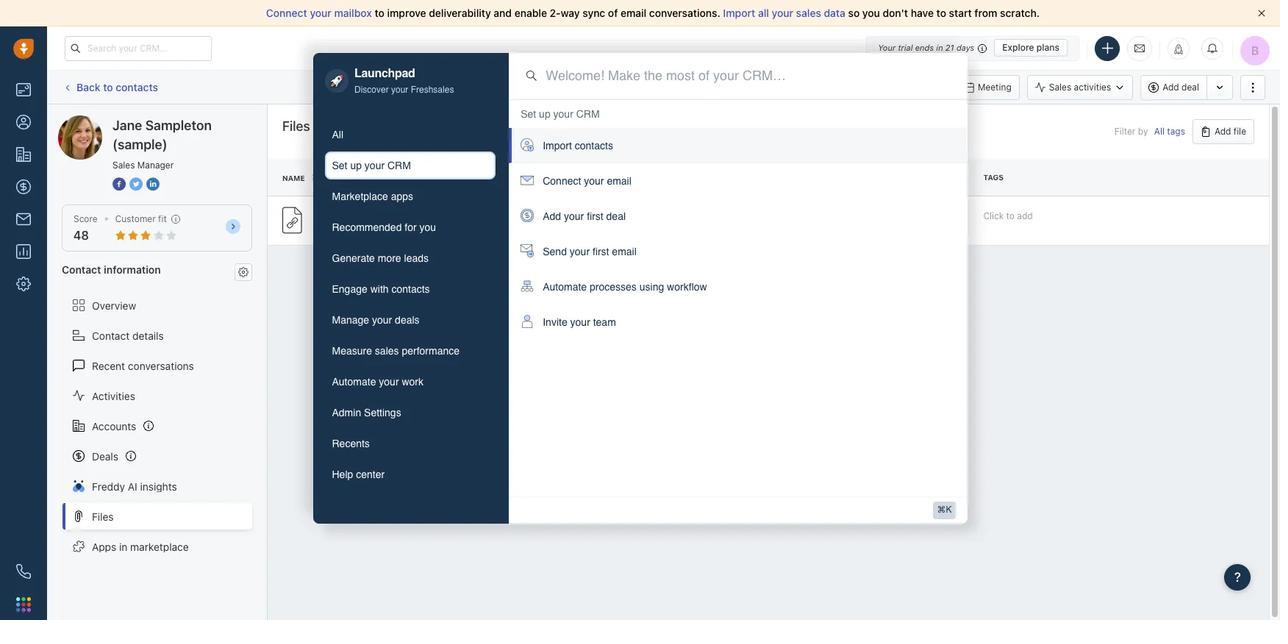 Task type: locate. For each thing, give the bounding box(es) containing it.
you
[[863, 7, 880, 19], [420, 222, 436, 233]]

email up klo
[[607, 175, 632, 187]]

scratch.
[[1001, 7, 1040, 19]]

sales up facebook circled "image"
[[113, 160, 135, 171]]

1 vertical spatial import
[[543, 140, 572, 151]]

0 vertical spatial in
[[937, 43, 944, 52]]

contact up recent
[[92, 329, 130, 342]]

0 horizontal spatial all
[[332, 129, 344, 141]]

2 horizontal spatial add
[[1215, 126, 1232, 137]]

linkedin circled image
[[146, 177, 160, 192]]

email
[[704, 81, 726, 92]]

1 horizontal spatial connect
[[543, 175, 581, 187]]

0 horizontal spatial in
[[119, 540, 128, 553]]

click to add
[[984, 210, 1033, 221]]

email right 'of'
[[621, 7, 647, 19]]

contact down 48 'button'
[[62, 264, 101, 276]]

deal right "brad"
[[607, 210, 626, 222]]

1 vertical spatial sales
[[375, 345, 399, 357]]

apps
[[92, 540, 116, 553]]

0 horizontal spatial add
[[543, 210, 561, 222]]

crm inside list of options list box
[[577, 108, 600, 120]]

help center
[[332, 469, 385, 480]]

back
[[77, 81, 100, 93]]

1 horizontal spatial add
[[1163, 82, 1180, 93]]

apps in marketplace
[[92, 540, 189, 553]]

jane
[[113, 118, 142, 133]]

first for email
[[593, 246, 609, 257]]

1 vertical spatial first
[[593, 246, 609, 257]]

contact
[[62, 264, 101, 276], [92, 329, 130, 342]]

connect left mailbox
[[266, 7, 307, 19]]

improve
[[387, 7, 426, 19]]

0 horizontal spatial contacts
[[116, 81, 158, 93]]

automate inside list of options list box
[[543, 281, 587, 293]]

files up apps
[[92, 510, 114, 523]]

manage
[[332, 314, 369, 326]]

0 vertical spatial you
[[863, 7, 880, 19]]

marketplace
[[332, 191, 388, 202]]

2 vertical spatial contacts
[[392, 283, 430, 295]]

contacts inside list of options list box
[[575, 140, 613, 151]]

freshworks switcher image
[[16, 597, 31, 612]]

connect inside list of options list box
[[543, 175, 581, 187]]

from
[[975, 7, 998, 19]]

1 vertical spatial sales
[[113, 160, 135, 171]]

marketplace
[[130, 540, 189, 553]]

facebook circled image
[[113, 177, 126, 192]]

1 vertical spatial email
[[607, 175, 632, 187]]

Welcome! Make the most of your CRM… field
[[546, 66, 950, 85]]

add for add deal
[[1163, 82, 1180, 93]]

crm inside "button"
[[388, 160, 411, 172]]

1 vertical spatial deal
[[607, 210, 626, 222]]

contact for contact information
[[62, 264, 101, 276]]

1 vertical spatial add
[[1215, 126, 1232, 137]]

work
[[402, 376, 424, 388]]

automate up "invite"
[[543, 281, 587, 293]]

details
[[132, 329, 164, 342]]

email
[[621, 7, 647, 19], [607, 175, 632, 187], [612, 246, 637, 257]]

tab list
[[325, 121, 496, 489]]

with
[[371, 283, 389, 295]]

sales activities
[[1050, 82, 1112, 93]]

jane sampleton (sample) sales manager
[[113, 118, 212, 171]]

deals
[[92, 450, 118, 462]]

tags
[[1168, 126, 1186, 137]]

don't
[[883, 7, 909, 19]]

1 horizontal spatial deal
[[1182, 82, 1200, 93]]

0 horizontal spatial automate
[[332, 376, 376, 388]]

twitter circled image
[[129, 177, 143, 192]]

send
[[543, 246, 567, 257]]

0 vertical spatial sales
[[796, 7, 822, 19]]

2 vertical spatial email
[[612, 246, 637, 257]]

email down klo
[[612, 246, 637, 257]]

import up connect your email
[[543, 140, 572, 151]]

1 vertical spatial you
[[420, 222, 436, 233]]

team
[[593, 316, 616, 328]]

what's new image
[[1174, 44, 1184, 54]]

set up your crm
[[521, 108, 600, 120], [521, 108, 600, 120], [332, 160, 411, 172]]

sales up "automate your work"
[[375, 345, 399, 357]]

connect for connect your email
[[543, 175, 581, 187]]

center
[[356, 469, 385, 480]]

admin settings
[[332, 407, 401, 419]]

automate
[[543, 281, 587, 293], [332, 376, 376, 388]]

your inside launchpad discover your freshsales
[[391, 85, 409, 95]]

add up send
[[543, 210, 561, 222]]

information
[[104, 264, 161, 276]]

import inside list of options list box
[[543, 140, 572, 151]]

click
[[984, 210, 1004, 221]]

contacts up owner
[[575, 140, 613, 151]]

automate down measure
[[332, 376, 376, 388]]

k
[[946, 505, 952, 515]]

0 vertical spatial first
[[587, 210, 604, 222]]

workflow
[[667, 281, 707, 293]]

1 horizontal spatial you
[[863, 7, 880, 19]]

connect left owner
[[543, 175, 581, 187]]

you right for
[[420, 222, 436, 233]]

to left 'start'
[[937, 7, 947, 19]]

your inside 'button'
[[372, 314, 392, 326]]

set inside heading
[[521, 108, 536, 120]]

1 horizontal spatial files
[[282, 118, 310, 134]]

1 vertical spatial contact
[[92, 329, 130, 342]]

0 vertical spatial sales
[[1050, 82, 1072, 93]]

0 vertical spatial files
[[282, 118, 310, 134]]

contacts inside button
[[392, 283, 430, 295]]

fit
[[158, 213, 167, 224]]

automate your work button
[[325, 368, 496, 396]]

contacts for engage with contacts
[[392, 283, 430, 295]]

1 vertical spatial in
[[119, 540, 128, 553]]

0 horizontal spatial files
[[92, 510, 114, 523]]

automate inside button
[[332, 376, 376, 388]]

import left the all
[[723, 7, 756, 19]]

attach
[[349, 213, 376, 224]]

add
[[1018, 210, 1033, 221]]

first left klo
[[587, 210, 604, 222]]

0 horizontal spatial you
[[420, 222, 436, 233]]

files up "name"
[[282, 118, 310, 134]]

0 horizontal spatial deal
[[607, 210, 626, 222]]

you right the so
[[863, 7, 880, 19]]

set up your crm heading
[[521, 107, 600, 121], [521, 107, 600, 121]]

set up your crm inside "button"
[[332, 160, 411, 172]]

0 horizontal spatial import
[[543, 140, 572, 151]]

add for add your first deal
[[543, 210, 561, 222]]

deal down what's new icon
[[1182, 82, 1200, 93]]

contacts down search your crm... text field
[[116, 81, 158, 93]]

0 vertical spatial automate
[[543, 281, 587, 293]]

add file button
[[1193, 119, 1255, 144]]

in left 21
[[937, 43, 944, 52]]

all
[[758, 7, 769, 19]]

measure
[[332, 345, 372, 357]]

freddy
[[92, 480, 125, 493]]

contact for contact details
[[92, 329, 130, 342]]

marketplace apps button
[[325, 183, 496, 210]]

sync
[[583, 7, 606, 19]]

first down brad klo
[[593, 246, 609, 257]]

your
[[878, 43, 896, 52]]

0 horizontal spatial sales
[[113, 160, 135, 171]]

engage
[[332, 283, 368, 295]]

0 horizontal spatial sales
[[375, 345, 399, 357]]

set inside "button"
[[332, 160, 348, 172]]

sales left data
[[796, 7, 822, 19]]

⌘ k
[[938, 505, 952, 515]]

1 horizontal spatial in
[[937, 43, 944, 52]]

0 vertical spatial connect
[[266, 7, 307, 19]]

sales inside button
[[375, 345, 399, 357]]

launchpad discover your freshsales
[[355, 67, 454, 95]]

send email image
[[1135, 42, 1145, 54]]

set up your crm heading inside list of options list box
[[521, 107, 600, 121]]

1 vertical spatial contacts
[[575, 140, 613, 151]]

to left add
[[1007, 210, 1015, 221]]

add inside list of options list box
[[543, 210, 561, 222]]

recents button
[[325, 430, 496, 458]]

call
[[764, 81, 779, 92]]

all right by
[[1155, 126, 1165, 137]]

first
[[587, 210, 604, 222], [593, 246, 609, 257]]

you inside button
[[420, 222, 436, 233]]

plans
[[1037, 42, 1060, 53]]

1 horizontal spatial automate
[[543, 281, 587, 293]]

sales left 'activities'
[[1050, 82, 1072, 93]]

filter by all tags
[[1115, 126, 1186, 137]]

freshsales
[[411, 85, 454, 95]]

0 vertical spatial contact
[[62, 264, 101, 276]]

2 horizontal spatial contacts
[[575, 140, 613, 151]]

leads
[[404, 252, 429, 264]]

brad
[[583, 215, 603, 226]]

your
[[310, 7, 332, 19], [772, 7, 794, 19], [391, 85, 409, 95], [554, 108, 574, 120], [554, 108, 574, 120], [365, 160, 385, 172], [584, 175, 604, 187], [564, 210, 584, 222], [570, 246, 590, 257], [372, 314, 392, 326], [571, 316, 591, 328], [379, 376, 399, 388]]

0 horizontal spatial connect
[[266, 7, 307, 19]]

to right mailbox
[[375, 7, 385, 19]]

2 vertical spatial add
[[543, 210, 561, 222]]

1 vertical spatial connect
[[543, 175, 581, 187]]

freddy ai insights
[[92, 480, 177, 493]]

0 vertical spatial add
[[1163, 82, 1180, 93]]

0 vertical spatial import
[[723, 7, 756, 19]]

admin
[[332, 407, 361, 419]]

1 vertical spatial automate
[[332, 376, 376, 388]]

add left the file
[[1215, 126, 1232, 137]]

contacts down generate more leads button
[[392, 283, 430, 295]]

all up marketplace
[[332, 129, 344, 141]]

score
[[74, 213, 98, 224]]

contacts?
[[409, 213, 451, 224]]

connect your mailbox link
[[266, 7, 375, 19]]

0 vertical spatial deal
[[1182, 82, 1200, 93]]

add down what's new icon
[[1163, 82, 1180, 93]]

meeting button
[[956, 75, 1020, 100]]

0 vertical spatial contacts
[[116, 81, 158, 93]]

in right apps
[[119, 540, 128, 553]]

1 horizontal spatial contacts
[[392, 283, 430, 295]]

file
[[1234, 126, 1247, 137]]

import
[[723, 7, 756, 19], [543, 140, 572, 151]]

apps
[[391, 191, 413, 202]]

set up your crm inside list of options list box
[[521, 108, 600, 120]]



Task type: vqa. For each thing, say whether or not it's contained in the screenshot.
Automate inside List of options list box
yes



Task type: describe. For each thing, give the bounding box(es) containing it.
help center button
[[325, 461, 496, 489]]

start
[[949, 7, 972, 19]]

conversations
[[128, 359, 194, 372]]

conversations.
[[650, 7, 721, 19]]

connect your mailbox to improve deliverability and enable 2-way sync of email conversations. import all your sales data so you don't have to start from scratch.
[[266, 7, 1040, 19]]

up inside list of options list box
[[539, 108, 551, 120]]

contact information
[[62, 264, 161, 276]]

your trial ends in 21 days
[[878, 43, 975, 52]]

engage with contacts button
[[325, 275, 496, 303]]

all tags link
[[1155, 126, 1186, 137]]

meeting
[[978, 81, 1012, 92]]

0 vertical spatial email
[[621, 7, 647, 19]]

mng settings image
[[238, 267, 249, 277]]

explore
[[1003, 42, 1035, 53]]

manage your deals
[[332, 314, 420, 326]]

contact details
[[92, 329, 164, 342]]

21
[[946, 43, 955, 52]]

settings
[[364, 407, 401, 419]]

connect for connect your mailbox to improve deliverability and enable 2-way sync of email conversations. import all your sales data so you don't have to start from scratch.
[[266, 7, 307, 19]]

import contacts
[[543, 140, 613, 151]]

accounts
[[92, 420, 136, 432]]

filter
[[1115, 126, 1136, 137]]

generate more leads
[[332, 252, 429, 264]]

add deal button
[[1141, 75, 1207, 100]]

(sample)
[[113, 137, 167, 152]]

invite your team
[[543, 316, 616, 328]]

Search your CRM... text field
[[65, 36, 212, 61]]

tab list containing all
[[325, 121, 496, 489]]

phone element
[[9, 557, 38, 586]]

enable
[[515, 7, 547, 19]]

add deal
[[1163, 82, 1200, 93]]

have
[[911, 7, 934, 19]]

up inside set up your crm "button"
[[350, 160, 362, 172]]

call button
[[742, 75, 787, 100]]

invite
[[543, 316, 568, 328]]

add file
[[1215, 126, 1247, 137]]

trial
[[898, 43, 913, 52]]

tags
[[984, 173, 1004, 182]]

close image
[[1259, 10, 1266, 17]]

engage with contacts
[[332, 283, 430, 295]]

generate more leads button
[[325, 244, 496, 272]]

brad klo
[[583, 215, 618, 226]]

of
[[608, 7, 618, 19]]

name
[[282, 173, 305, 182]]

explore plans link
[[995, 39, 1068, 57]]

to right how
[[338, 213, 346, 224]]

your inside button
[[379, 376, 399, 388]]

ends
[[916, 43, 934, 52]]

add for add file
[[1215, 126, 1232, 137]]

manager
[[137, 160, 174, 171]]

help
[[332, 469, 353, 480]]

by
[[1139, 126, 1149, 137]]

deal inside list of options list box
[[607, 210, 626, 222]]

automate for automate your work
[[332, 376, 376, 388]]

recent
[[92, 359, 125, 372]]

your inside "button"
[[365, 160, 385, 172]]

phone image
[[16, 564, 31, 579]]

connect your email
[[543, 175, 632, 187]]

first for deal
[[587, 210, 604, 222]]

for
[[405, 222, 417, 233]]

using
[[640, 281, 664, 293]]

how to attach files to contacts? link
[[316, 212, 451, 228]]

list of options list box
[[509, 99, 968, 340]]

send your first email
[[543, 246, 637, 257]]

customer fit
[[115, 213, 167, 224]]

recommended for you
[[332, 222, 436, 233]]

to right files at the top of page
[[398, 213, 407, 224]]

launchpad
[[355, 67, 415, 80]]

deliverability
[[429, 7, 491, 19]]

activities
[[1074, 82, 1112, 93]]

recent conversations
[[92, 359, 194, 372]]

mailbox
[[334, 7, 372, 19]]

add your first deal
[[543, 210, 626, 222]]

1 horizontal spatial import
[[723, 7, 756, 19]]

ai
[[128, 480, 137, 493]]

contacts for back to contacts
[[116, 81, 158, 93]]

1 horizontal spatial sales
[[796, 7, 822, 19]]

sales inside jane sampleton (sample) sales manager
[[113, 160, 135, 171]]

back to contacts
[[77, 81, 158, 93]]

deals
[[395, 314, 420, 326]]

processes
[[590, 281, 637, 293]]

press-command-k-to-open-and-close element
[[934, 502, 956, 519]]

way
[[561, 7, 580, 19]]

1 horizontal spatial all
[[1155, 126, 1165, 137]]

measure sales performance
[[332, 345, 460, 357]]

owner
[[583, 173, 612, 182]]

more
[[378, 252, 401, 264]]

automate for automate processes using workflow
[[543, 281, 587, 293]]

days
[[957, 43, 975, 52]]

performance
[[402, 345, 460, 357]]

automate processes using workflow
[[543, 281, 707, 293]]

and
[[494, 7, 512, 19]]

deal inside button
[[1182, 82, 1200, 93]]

manage your deals button
[[325, 306, 496, 334]]

all button
[[325, 121, 496, 149]]

explore plans
[[1003, 42, 1060, 53]]

48 button
[[74, 229, 89, 242]]

to right back
[[103, 81, 113, 93]]

import all your sales data link
[[723, 7, 849, 19]]

all inside button
[[332, 129, 344, 141]]

customer
[[115, 213, 156, 224]]

1 vertical spatial files
[[92, 510, 114, 523]]

1 horizontal spatial sales
[[1050, 82, 1072, 93]]

measure sales performance button
[[325, 337, 496, 365]]

48
[[74, 229, 89, 242]]



